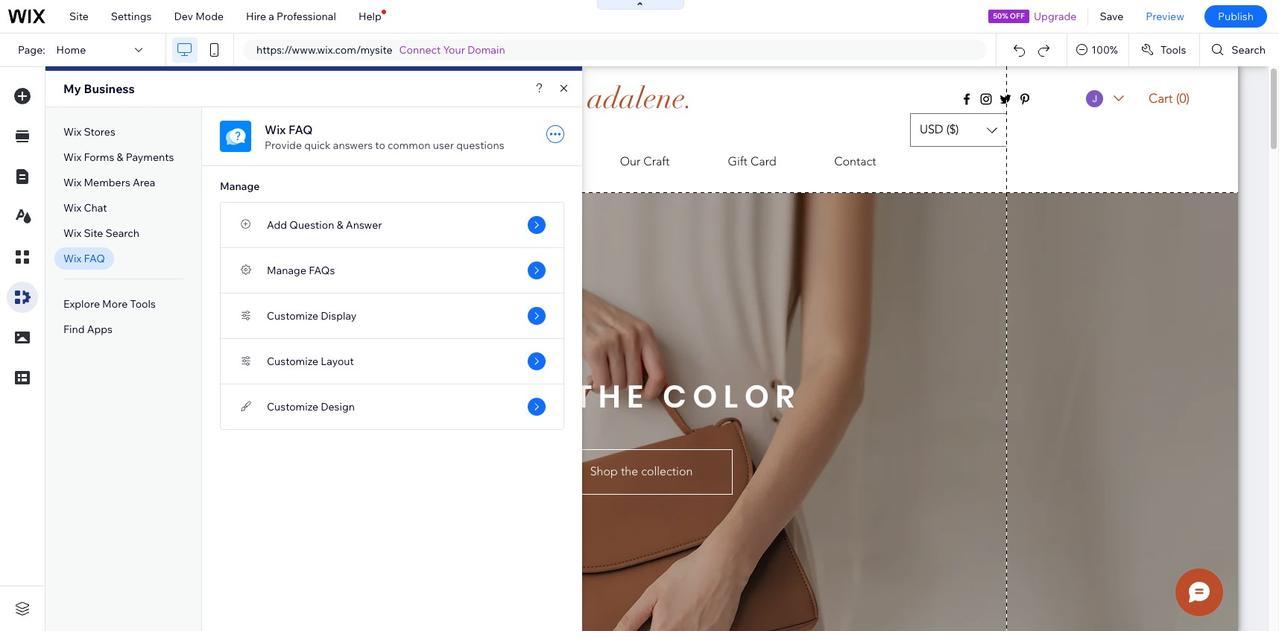 Task type: describe. For each thing, give the bounding box(es) containing it.
save
[[1100, 10, 1124, 23]]

upgrade
[[1034, 10, 1077, 23]]

find apps
[[63, 323, 113, 336]]

faq for wix faq provide quick answers to common user questions
[[288, 122, 313, 137]]

wix for wix faq provide quick answers to common user questions
[[265, 122, 286, 137]]

help
[[358, 10, 381, 23]]

more
[[102, 297, 128, 311]]

1 vertical spatial site
[[84, 227, 103, 240]]

publish
[[1218, 10, 1254, 23]]

my business
[[63, 81, 135, 96]]

100%
[[1092, 43, 1118, 57]]

customize layout
[[267, 355, 354, 368]]

apps
[[87, 323, 113, 336]]

wix for wix site search
[[63, 227, 81, 240]]

preview button
[[1135, 0, 1196, 33]]

off
[[1010, 11, 1025, 21]]

save button
[[1089, 0, 1135, 33]]

search button
[[1200, 34, 1279, 66]]

question
[[289, 218, 334, 232]]

customize for customize layout
[[267, 355, 318, 368]]

https://www.wix.com/mysite
[[256, 43, 393, 57]]

dev mode
[[174, 10, 224, 23]]

wix faq provide quick answers to common user questions
[[265, 122, 504, 152]]

customize for customize display
[[267, 309, 318, 323]]

& for payments
[[117, 151, 123, 164]]

forms
[[84, 151, 114, 164]]

dev
[[174, 10, 193, 23]]

to
[[375, 139, 385, 152]]

answers
[[333, 139, 373, 152]]

area
[[133, 176, 155, 189]]

0 vertical spatial site
[[69, 10, 89, 23]]

mode
[[195, 10, 224, 23]]

add
[[267, 218, 287, 232]]

https://www.wix.com/mysite connect your domain
[[256, 43, 505, 57]]

chat
[[84, 201, 107, 215]]

my
[[63, 81, 81, 96]]

publish button
[[1205, 5, 1267, 28]]

a
[[269, 10, 274, 23]]

50% off
[[993, 11, 1025, 21]]

layout
[[321, 355, 354, 368]]

home
[[56, 43, 86, 57]]

hire a professional
[[246, 10, 336, 23]]

preview
[[1146, 10, 1185, 23]]

wix forms & payments
[[63, 151, 174, 164]]

wix for wix forms & payments
[[63, 151, 81, 164]]

members
[[84, 176, 130, 189]]



Task type: vqa. For each thing, say whether or not it's contained in the screenshot.
of...
no



Task type: locate. For each thing, give the bounding box(es) containing it.
faq up quick
[[288, 122, 313, 137]]

1 vertical spatial search
[[105, 227, 139, 240]]

tools inside button
[[1161, 43, 1186, 57]]

customize display
[[267, 309, 357, 323]]

& right forms
[[117, 151, 123, 164]]

0 horizontal spatial search
[[105, 227, 139, 240]]

manage for manage faqs
[[267, 264, 306, 277]]

wix up the wix chat
[[63, 176, 81, 189]]

0 vertical spatial customize
[[267, 309, 318, 323]]

search
[[1232, 43, 1266, 57], [105, 227, 139, 240]]

faq inside wix faq provide quick answers to common user questions
[[288, 122, 313, 137]]

wix for wix chat
[[63, 201, 81, 215]]

find
[[63, 323, 85, 336]]

100% button
[[1068, 34, 1129, 66]]

1 horizontal spatial &
[[337, 218, 343, 232]]

stores
[[84, 125, 115, 139]]

0 vertical spatial &
[[117, 151, 123, 164]]

wix stores
[[63, 125, 115, 139]]

user
[[433, 139, 454, 152]]

0 horizontal spatial tools
[[130, 297, 156, 311]]

professional
[[277, 10, 336, 23]]

site
[[69, 10, 89, 23], [84, 227, 103, 240]]

1 vertical spatial customize
[[267, 355, 318, 368]]

customize left the layout
[[267, 355, 318, 368]]

design
[[321, 400, 355, 414]]

wix left "stores"
[[63, 125, 81, 139]]

manage down wix faq icon
[[220, 180, 260, 193]]

display
[[321, 309, 357, 323]]

1 vertical spatial tools
[[130, 297, 156, 311]]

customize design
[[267, 400, 355, 414]]

site down chat
[[84, 227, 103, 240]]

wix left chat
[[63, 201, 81, 215]]

1 horizontal spatial faq
[[288, 122, 313, 137]]

wix members area
[[63, 176, 155, 189]]

search down chat
[[105, 227, 139, 240]]

provide
[[265, 139, 302, 152]]

questions
[[456, 139, 504, 152]]

0 horizontal spatial &
[[117, 151, 123, 164]]

1 vertical spatial faq
[[84, 252, 105, 265]]

50%
[[993, 11, 1008, 21]]

0 vertical spatial tools
[[1161, 43, 1186, 57]]

wix up provide
[[265, 122, 286, 137]]

wix for wix faq
[[63, 252, 81, 265]]

common
[[388, 139, 431, 152]]

tools
[[1161, 43, 1186, 57], [130, 297, 156, 311]]

0 horizontal spatial manage
[[220, 180, 260, 193]]

quick
[[304, 139, 331, 152]]

wix left forms
[[63, 151, 81, 164]]

customize left display
[[267, 309, 318, 323]]

customize for customize design
[[267, 400, 318, 414]]

search inside search button
[[1232, 43, 1266, 57]]

tools button
[[1129, 34, 1200, 66]]

site up the home
[[69, 10, 89, 23]]

wix down 'wix site search' on the top of page
[[63, 252, 81, 265]]

1 horizontal spatial search
[[1232, 43, 1266, 57]]

0 vertical spatial manage
[[220, 180, 260, 193]]

2 vertical spatial customize
[[267, 400, 318, 414]]

1 vertical spatial manage
[[267, 264, 306, 277]]

answer
[[346, 218, 382, 232]]

1 vertical spatial &
[[337, 218, 343, 232]]

wix
[[265, 122, 286, 137], [63, 125, 81, 139], [63, 151, 81, 164], [63, 176, 81, 189], [63, 201, 81, 215], [63, 227, 81, 240], [63, 252, 81, 265]]

wix up "wix faq"
[[63, 227, 81, 240]]

&
[[117, 151, 123, 164], [337, 218, 343, 232]]

& for answer
[[337, 218, 343, 232]]

tools down preview "button"
[[1161, 43, 1186, 57]]

payments
[[126, 151, 174, 164]]

3 customize from the top
[[267, 400, 318, 414]]

add question & answer
[[267, 218, 382, 232]]

wix faq image
[[220, 121, 251, 152]]

0 horizontal spatial faq
[[84, 252, 105, 265]]

wix for wix stores
[[63, 125, 81, 139]]

1 horizontal spatial tools
[[1161, 43, 1186, 57]]

manage faqs
[[267, 264, 335, 277]]

faq
[[288, 122, 313, 137], [84, 252, 105, 265]]

wix inside wix faq provide quick answers to common user questions
[[265, 122, 286, 137]]

wix chat
[[63, 201, 107, 215]]

search down publish button at top
[[1232, 43, 1266, 57]]

tools right 'more' in the top of the page
[[130, 297, 156, 311]]

business
[[84, 81, 135, 96]]

customize left design
[[267, 400, 318, 414]]

wix faq
[[63, 252, 105, 265]]

0 vertical spatial faq
[[288, 122, 313, 137]]

manage for manage
[[220, 180, 260, 193]]

faqs
[[309, 264, 335, 277]]

your
[[443, 43, 465, 57]]

explore
[[63, 297, 100, 311]]

2 customize from the top
[[267, 355, 318, 368]]

1 horizontal spatial manage
[[267, 264, 306, 277]]

faq down 'wix site search' on the top of page
[[84, 252, 105, 265]]

& left answer
[[337, 218, 343, 232]]

manage
[[220, 180, 260, 193], [267, 264, 306, 277]]

hire
[[246, 10, 266, 23]]

0 vertical spatial search
[[1232, 43, 1266, 57]]

wix for wix members area
[[63, 176, 81, 189]]

manage left faqs
[[267, 264, 306, 277]]

settings
[[111, 10, 152, 23]]

explore more tools
[[63, 297, 156, 311]]

wix site search
[[63, 227, 139, 240]]

connect
[[399, 43, 441, 57]]

customize
[[267, 309, 318, 323], [267, 355, 318, 368], [267, 400, 318, 414]]

faq for wix faq
[[84, 252, 105, 265]]

1 customize from the top
[[267, 309, 318, 323]]

domain
[[467, 43, 505, 57]]



